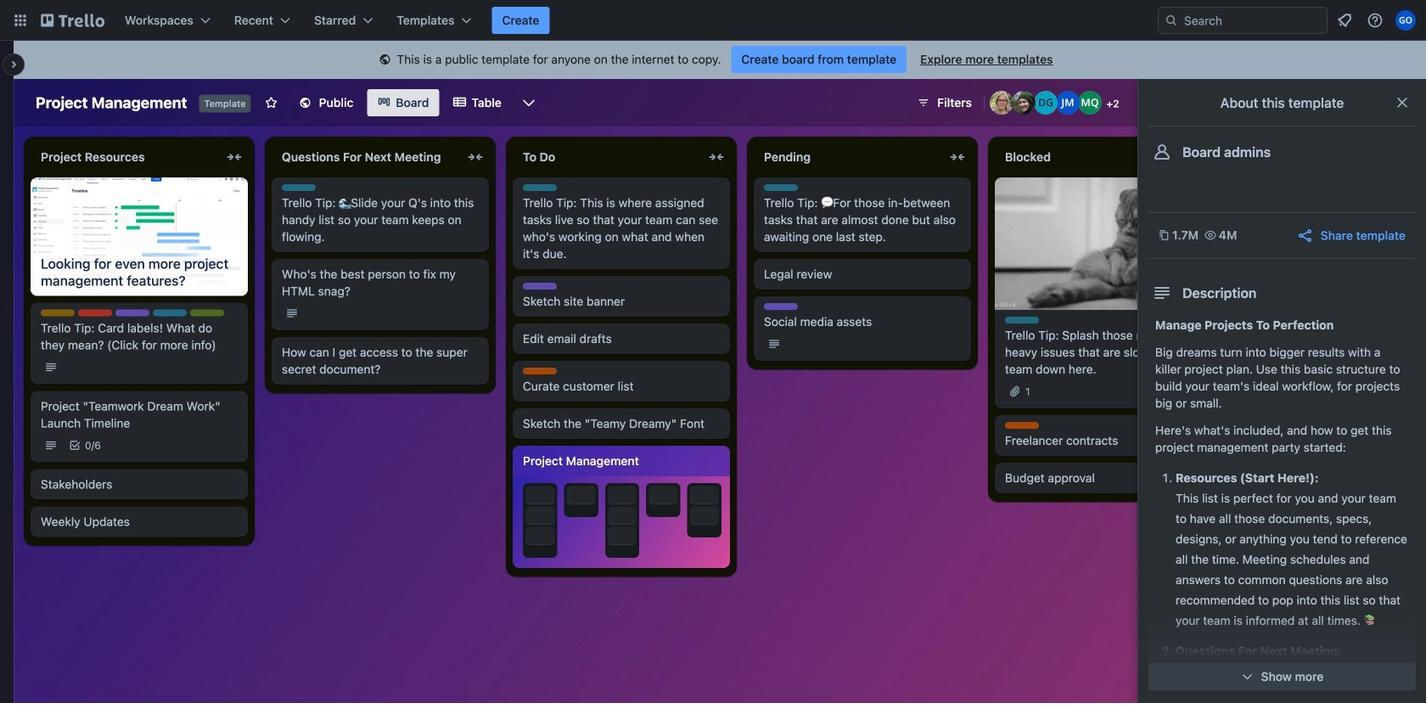 Task type: locate. For each thing, give the bounding box(es) containing it.
0 vertical spatial color: orange, title: "one more step" element
[[523, 368, 557, 375]]

1 horizontal spatial collapse list image
[[707, 147, 727, 167]]

color: sky, title: "trello tip" element for 1st collapse list image from the left
[[282, 184, 316, 191]]

melody qiao (melodyqiao) image
[[1079, 91, 1102, 115]]

color: sky, title: "trello tip" element for first collapse list image from the right
[[764, 184, 798, 191]]

None text field
[[272, 144, 462, 171], [754, 144, 944, 171], [272, 144, 462, 171], [754, 144, 944, 171]]

jordan mirchev (jordan_mirchev) image
[[1057, 91, 1080, 115]]

None text field
[[31, 144, 221, 171], [513, 144, 703, 171], [31, 144, 221, 171], [513, 144, 703, 171]]

2 horizontal spatial color: purple, title: "design team" element
[[764, 303, 798, 310]]

0 horizontal spatial collapse list image
[[465, 147, 486, 167]]

0 horizontal spatial color: purple, title: "design team" element
[[116, 310, 149, 316]]

2 horizontal spatial collapse list image
[[948, 147, 968, 167]]

collapse list image
[[224, 147, 245, 167]]

Search field
[[1179, 8, 1327, 32]]

star or unstar board image
[[265, 96, 278, 110]]

2 collapse list image from the left
[[707, 147, 727, 167]]

3 collapse list image from the left
[[948, 147, 968, 167]]

collapse list image
[[465, 147, 486, 167], [707, 147, 727, 167], [948, 147, 968, 167]]

color: orange, title: "one more step" element
[[523, 368, 557, 375], [1006, 422, 1040, 429]]

andrea crawford (andreacrawford8) image
[[990, 91, 1014, 115]]

0 horizontal spatial color: orange, title: "one more step" element
[[523, 368, 557, 375]]

color: purple, title: "design team" element
[[523, 283, 557, 290], [764, 303, 798, 310], [116, 310, 149, 316]]

gary orlando (garyorlando) image
[[1396, 10, 1417, 31]]

color: yellow, title: "copy request" element
[[41, 310, 75, 316]]

1 horizontal spatial color: purple, title: "design team" element
[[523, 283, 557, 290]]

devan goldstein (devangoldstein2) image
[[1034, 91, 1058, 115]]

1 horizontal spatial color: orange, title: "one more step" element
[[1006, 422, 1040, 429]]

color: sky, title: "trello tip" element
[[282, 184, 316, 191], [523, 184, 557, 191], [764, 184, 798, 191], [153, 310, 187, 316], [1006, 317, 1040, 324]]

customize views image
[[521, 94, 538, 111]]

back to home image
[[41, 7, 104, 34]]

primary element
[[0, 0, 1427, 41]]



Task type: describe. For each thing, give the bounding box(es) containing it.
0 notifications image
[[1335, 10, 1356, 31]]

Board name text field
[[27, 89, 196, 116]]

caity (caity) image
[[1012, 91, 1036, 115]]

open information menu image
[[1367, 12, 1384, 29]]

color: sky, title: "trello tip" element for 2nd collapse list image
[[523, 184, 557, 191]]

color: lime, title: "halp" element
[[190, 310, 224, 316]]

search image
[[1165, 14, 1179, 27]]

1 collapse list image from the left
[[465, 147, 486, 167]]

1 vertical spatial color: orange, title: "one more step" element
[[1006, 422, 1040, 429]]

color: red, title: "priority" element
[[78, 310, 112, 316]]

sm image
[[377, 52, 394, 69]]



Task type: vqa. For each thing, say whether or not it's contained in the screenshot.
The Search image
yes



